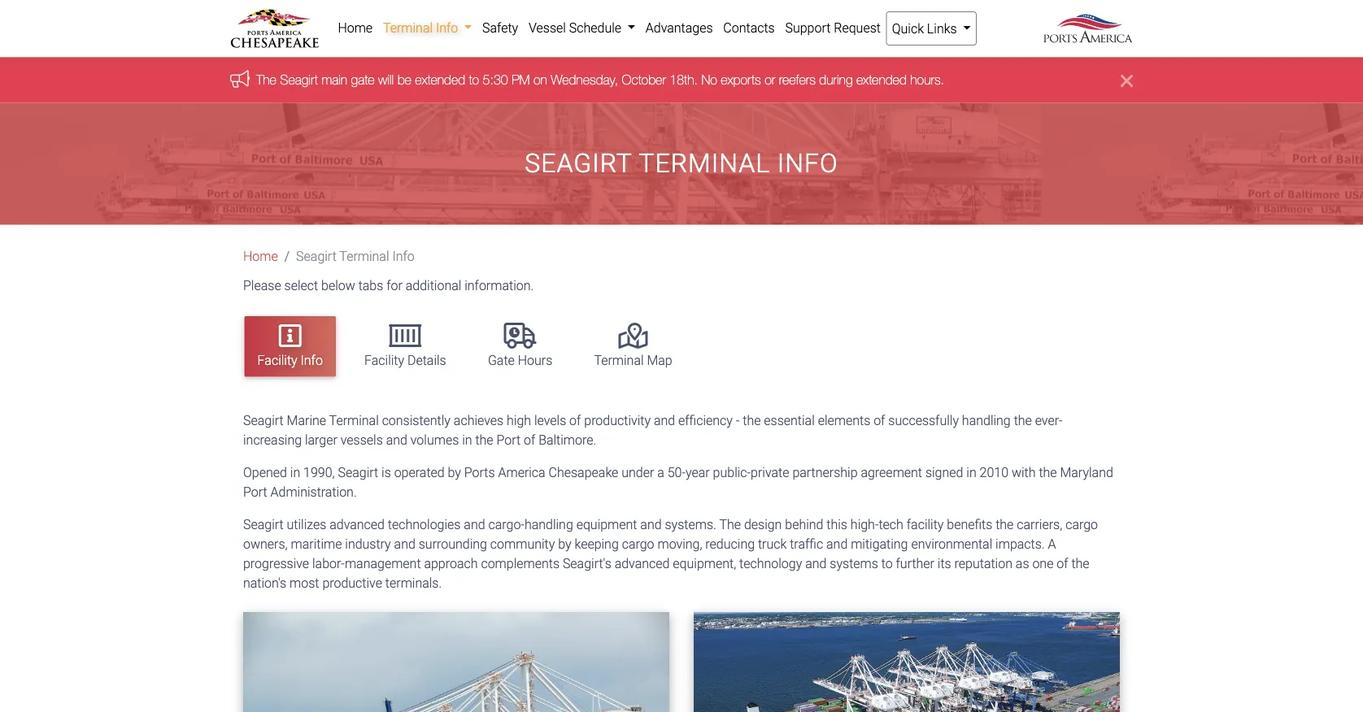 Task type: describe. For each thing, give the bounding box(es) containing it.
info inside 'link'
[[436, 20, 458, 35]]

0 vertical spatial cargo
[[1066, 517, 1098, 533]]

technology
[[740, 556, 803, 572]]

1 extended from the left
[[415, 72, 466, 87]]

seagirt's
[[563, 556, 612, 572]]

high
[[507, 413, 531, 428]]

operated
[[394, 465, 445, 481]]

in inside seagirt marine terminal consistently achieves high levels of productivity and efficiency - the essential elements of successfully handling the ever- increasing larger vessels and volumes in the port of baltimore.
[[462, 433, 472, 448]]

opened
[[243, 465, 287, 481]]

with
[[1012, 465, 1036, 481]]

0 vertical spatial seagirt terminal info
[[525, 148, 839, 179]]

during
[[820, 72, 853, 87]]

by inside opened in 1990, seagirt is operated by ports america chesapeake under a 50-year public-private partnership agreement signed in 2010 with the maryland port administration.
[[448, 465, 461, 481]]

impacts.
[[996, 537, 1045, 552]]

successfully
[[889, 413, 959, 428]]

by inside seagirt utilizes advanced technologies and cargo-handling equipment and systems. the design behind this high-tech facility benefits the carriers, cargo owners, maritime industry and surrounding community by keeping cargo moving, reducing truck traffic and mitigating environmental impacts.  a progressive labor-management approach complements seagirt's advanced equipment, technology and systems to further its reputation as one of the nation's most productive terminals.
[[558, 537, 572, 552]]

productivity
[[584, 413, 651, 428]]

maryland
[[1061, 465, 1114, 481]]

to inside the seagirt main gate will be extended to 5:30 pm on wednesday, october 18th.  no exports or reefers during extended hours. alert
[[469, 72, 479, 87]]

and down this
[[827, 537, 848, 552]]

community
[[491, 537, 555, 552]]

the down achieves
[[476, 433, 494, 448]]

1 vertical spatial cargo
[[622, 537, 655, 552]]

additional
[[406, 278, 462, 294]]

maritime
[[291, 537, 342, 552]]

0 horizontal spatial advanced
[[330, 517, 385, 533]]

carriers,
[[1017, 517, 1063, 533]]

select
[[284, 278, 318, 294]]

wednesday,
[[551, 72, 618, 87]]

technologies
[[388, 517, 461, 533]]

as
[[1016, 556, 1030, 572]]

contacts
[[724, 20, 775, 35]]

the inside seagirt utilizes advanced technologies and cargo-handling equipment and systems. the design behind this high-tech facility benefits the carriers, cargo owners, maritime industry and surrounding community by keeping cargo moving, reducing truck traffic and mitigating environmental impacts.  a progressive labor-management approach complements seagirt's advanced equipment, technology and systems to further its reputation as one of the nation's most productive terminals.
[[720, 517, 741, 533]]

of up 'baltimore.'
[[570, 413, 581, 428]]

chesapeake
[[549, 465, 619, 481]]

year
[[686, 465, 710, 481]]

hours.
[[911, 72, 945, 87]]

of inside seagirt utilizes advanced technologies and cargo-handling equipment and systems. the design behind this high-tech facility benefits the carriers, cargo owners, maritime industry and surrounding community by keeping cargo moving, reducing truck traffic and mitigating environmental impacts.  a progressive labor-management approach complements seagirt's advanced equipment, technology and systems to further its reputation as one of the nation's most productive terminals.
[[1057, 556, 1069, 572]]

the inside alert
[[256, 72, 277, 87]]

opened in 1990, seagirt is operated by ports america chesapeake under a 50-year public-private partnership agreement signed in 2010 with the maryland port administration.
[[243, 465, 1114, 500]]

seagirt inside the seagirt main gate will be extended to 5:30 pm on wednesday, october 18th.  no exports or reefers during extended hours. alert
[[280, 72, 318, 87]]

facility details link
[[352, 317, 459, 377]]

facility for facility details
[[365, 353, 404, 369]]

-
[[736, 413, 740, 428]]

or
[[765, 72, 776, 87]]

quick links link
[[886, 11, 977, 46]]

support
[[786, 20, 831, 35]]

advantages
[[646, 20, 713, 35]]

its
[[938, 556, 952, 572]]

moving,
[[658, 537, 703, 552]]

owners,
[[243, 537, 288, 552]]

facility info link
[[245, 317, 336, 377]]

the right one on the right of page
[[1072, 556, 1090, 572]]

0 horizontal spatial in
[[290, 465, 300, 481]]

terminal inside tab list
[[594, 353, 644, 369]]

a
[[1048, 537, 1057, 552]]

main
[[322, 72, 348, 87]]

essential
[[764, 413, 815, 428]]

partnership
[[793, 465, 858, 481]]

information.
[[465, 278, 534, 294]]

tab panel containing seagirt marine terminal consistently achieves high levels of productivity and efficiency - the essential elements of successfully handling the ever- increasing larger vessels and volumes in the port of baltimore.
[[231, 411, 1133, 713]]

1 vertical spatial seagirt terminal info
[[296, 249, 415, 264]]

terminal info link
[[378, 11, 477, 44]]

terminal inside seagirt marine terminal consistently achieves high levels of productivity and efficiency - the essential elements of successfully handling the ever- increasing larger vessels and volumes in the port of baltimore.
[[329, 413, 379, 428]]

high-
[[851, 517, 879, 533]]

terminal map
[[594, 353, 673, 369]]

mitigating
[[851, 537, 908, 552]]

request
[[834, 20, 881, 35]]

on
[[534, 72, 548, 87]]

1 vertical spatial advanced
[[615, 556, 670, 572]]

complements
[[481, 556, 560, 572]]

larger
[[305, 433, 338, 448]]

nation's
[[243, 576, 287, 591]]

tabs
[[359, 278, 384, 294]]

and left efficiency on the bottom
[[654, 413, 675, 428]]

and up moving,
[[641, 517, 662, 533]]

seagirt inside seagirt utilizes advanced technologies and cargo-handling equipment and systems. the design behind this high-tech facility benefits the carriers, cargo owners, maritime industry and surrounding community by keeping cargo moving, reducing truck traffic and mitigating environmental impacts.  a progressive labor-management approach complements seagirt's advanced equipment, technology and systems to further its reputation as one of the nation's most productive terminals.
[[243, 517, 284, 533]]

the seagirt main gate will be extended to 5:30 pm on wednesday, october 18th.  no exports or reefers during extended hours.
[[256, 72, 945, 87]]

support request link
[[780, 11, 886, 44]]

public-
[[713, 465, 751, 481]]

terminal info
[[383, 20, 461, 35]]

schedule
[[569, 20, 622, 35]]

benefits
[[947, 517, 993, 533]]

contacts link
[[718, 11, 780, 44]]

bullhorn image
[[230, 70, 256, 87]]

this
[[827, 517, 848, 533]]

2 seagirt terminal image from the left
[[694, 613, 1120, 713]]

5:30
[[483, 72, 508, 87]]

will
[[378, 72, 394, 87]]

terminal map link
[[581, 317, 686, 377]]

quick links
[[892, 21, 961, 36]]

tab list containing facility info
[[237, 309, 1133, 385]]

port inside opened in 1990, seagirt is operated by ports america chesapeake under a 50-year public-private partnership agreement signed in 2010 with the maryland port administration.
[[243, 485, 267, 500]]

vessels
[[341, 433, 383, 448]]

vessel schedule link
[[524, 11, 641, 44]]

the left ever-
[[1014, 413, 1032, 428]]

facility info
[[258, 353, 323, 369]]

administration.
[[271, 485, 357, 500]]

advantages link
[[641, 11, 718, 44]]

and down traffic
[[806, 556, 827, 572]]



Task type: locate. For each thing, give the bounding box(es) containing it.
0 horizontal spatial cargo
[[622, 537, 655, 552]]

of down "high"
[[524, 433, 536, 448]]

1 facility from the left
[[258, 353, 298, 369]]

tech
[[879, 517, 904, 533]]

tab panel
[[231, 411, 1133, 713]]

1 horizontal spatial in
[[462, 433, 472, 448]]

and down technologies
[[394, 537, 416, 552]]

1 horizontal spatial cargo
[[1066, 517, 1098, 533]]

equipment,
[[673, 556, 737, 572]]

seagirt terminal info
[[525, 148, 839, 179], [296, 249, 415, 264]]

seagirt
[[280, 72, 318, 87], [525, 148, 632, 179], [296, 249, 337, 264], [243, 413, 284, 428], [338, 465, 379, 481], [243, 517, 284, 533]]

the
[[256, 72, 277, 87], [720, 517, 741, 533]]

gate hours
[[488, 353, 553, 369]]

achieves
[[454, 413, 504, 428]]

1 vertical spatial by
[[558, 537, 572, 552]]

ever-
[[1036, 413, 1063, 428]]

signed
[[926, 465, 964, 481]]

progressive
[[243, 556, 309, 572]]

info inside 'link'
[[301, 353, 323, 369]]

please
[[243, 278, 281, 294]]

facility inside facility details link
[[365, 353, 404, 369]]

2 facility from the left
[[365, 353, 404, 369]]

gate hours link
[[475, 317, 566, 377]]

of right elements
[[874, 413, 886, 428]]

handling inside seagirt marine terminal consistently achieves high levels of productivity and efficiency - the essential elements of successfully handling the ever- increasing larger vessels and volumes in the port of baltimore.
[[962, 413, 1011, 428]]

the up impacts.
[[996, 517, 1014, 533]]

0 horizontal spatial home link
[[243, 249, 278, 264]]

october
[[622, 72, 666, 87]]

0 vertical spatial by
[[448, 465, 461, 481]]

for
[[387, 278, 403, 294]]

1 vertical spatial home
[[243, 249, 278, 264]]

most
[[290, 576, 319, 591]]

0 horizontal spatial by
[[448, 465, 461, 481]]

0 vertical spatial home link
[[333, 11, 378, 44]]

cargo-
[[489, 517, 525, 533]]

a
[[658, 465, 665, 481]]

keeping
[[575, 537, 619, 552]]

gate
[[488, 353, 515, 369]]

port inside seagirt marine terminal consistently achieves high levels of productivity and efficiency - the essential elements of successfully handling the ever- increasing larger vessels and volumes in the port of baltimore.
[[497, 433, 521, 448]]

0 horizontal spatial the
[[256, 72, 277, 87]]

safety link
[[477, 11, 524, 44]]

surrounding
[[419, 537, 487, 552]]

seagirt inside seagirt marine terminal consistently achieves high levels of productivity and efficiency - the essential elements of successfully handling the ever- increasing larger vessels and volumes in the port of baltimore.
[[243, 413, 284, 428]]

advanced
[[330, 517, 385, 533], [615, 556, 670, 572]]

terminals.
[[386, 576, 442, 591]]

elements
[[818, 413, 871, 428]]

facility
[[907, 517, 944, 533]]

productive
[[323, 576, 382, 591]]

reputation
[[955, 556, 1013, 572]]

facility left the details at the left of the page
[[365, 353, 404, 369]]

in left 1990,
[[290, 465, 300, 481]]

traffic
[[790, 537, 824, 552]]

1 horizontal spatial seagirt terminal info
[[525, 148, 839, 179]]

1 vertical spatial the
[[720, 517, 741, 533]]

facility for facility info
[[258, 353, 298, 369]]

facility inside facility info 'link'
[[258, 353, 298, 369]]

home for leftmost the home link
[[243, 249, 278, 264]]

1 horizontal spatial home link
[[333, 11, 378, 44]]

2 horizontal spatial in
[[967, 465, 977, 481]]

home up please
[[243, 249, 278, 264]]

by up seagirt's at the bottom of the page
[[558, 537, 572, 552]]

utilizes
[[287, 517, 327, 533]]

safety
[[483, 20, 518, 35]]

tab list
[[237, 309, 1133, 385]]

1 horizontal spatial advanced
[[615, 556, 670, 572]]

0 horizontal spatial seagirt terminal image
[[243, 613, 670, 713]]

seagirt marine terminal consistently achieves high levels of productivity and efficiency - the essential elements of successfully handling the ever- increasing larger vessels and volumes in the port of baltimore.
[[243, 413, 1063, 448]]

terminal inside 'link'
[[383, 20, 433, 35]]

please select below tabs for additional information.
[[243, 278, 534, 294]]

1 horizontal spatial facility
[[365, 353, 404, 369]]

0 horizontal spatial extended
[[415, 72, 466, 87]]

terminal
[[383, 20, 433, 35], [639, 148, 771, 179], [340, 249, 389, 264], [594, 353, 644, 369], [329, 413, 379, 428]]

1 horizontal spatial extended
[[857, 72, 907, 87]]

be
[[398, 72, 412, 87]]

levels
[[535, 413, 567, 428]]

to
[[469, 72, 479, 87], [882, 556, 893, 572]]

home up the gate
[[338, 20, 373, 35]]

behind
[[785, 517, 824, 533]]

extended right during
[[857, 72, 907, 87]]

home
[[338, 20, 373, 35], [243, 249, 278, 264]]

1 horizontal spatial by
[[558, 537, 572, 552]]

extended right be
[[415, 72, 466, 87]]

1990,
[[304, 465, 335, 481]]

home link up the gate
[[333, 11, 378, 44]]

1 horizontal spatial to
[[882, 556, 893, 572]]

extended
[[415, 72, 466, 87], [857, 72, 907, 87]]

0 vertical spatial advanced
[[330, 517, 385, 533]]

1 vertical spatial to
[[882, 556, 893, 572]]

1 horizontal spatial port
[[497, 433, 521, 448]]

by left ports
[[448, 465, 461, 481]]

the inside opened in 1990, seagirt is operated by ports america chesapeake under a 50-year public-private partnership agreement signed in 2010 with the maryland port administration.
[[1039, 465, 1057, 481]]

hours
[[518, 353, 553, 369]]

1 horizontal spatial the
[[720, 517, 741, 533]]

pm
[[512, 72, 530, 87]]

1 horizontal spatial seagirt terminal image
[[694, 613, 1120, 713]]

1 vertical spatial port
[[243, 485, 267, 500]]

advanced down moving,
[[615, 556, 670, 572]]

cargo down equipment
[[622, 537, 655, 552]]

vessel
[[529, 20, 566, 35]]

management
[[345, 556, 421, 572]]

1 horizontal spatial handling
[[962, 413, 1011, 428]]

handling up community
[[525, 517, 573, 533]]

close image
[[1121, 70, 1133, 90]]

systems
[[830, 556, 879, 572]]

support request
[[786, 20, 881, 35]]

seagirt inside opened in 1990, seagirt is operated by ports america chesapeake under a 50-year public-private partnership agreement signed in 2010 with the maryland port administration.
[[338, 465, 379, 481]]

1 seagirt terminal image from the left
[[243, 613, 670, 713]]

0 horizontal spatial seagirt terminal info
[[296, 249, 415, 264]]

18th.
[[670, 72, 698, 87]]

systems.
[[665, 517, 717, 533]]

by
[[448, 465, 461, 481], [558, 537, 572, 552]]

advanced up the industry
[[330, 517, 385, 533]]

the left main
[[256, 72, 277, 87]]

efficiency
[[679, 413, 733, 428]]

of right one on the right of page
[[1057, 556, 1069, 572]]

equipment
[[577, 517, 638, 533]]

the up the reducing
[[720, 517, 741, 533]]

0 horizontal spatial home
[[243, 249, 278, 264]]

truck
[[758, 537, 787, 552]]

industry
[[345, 537, 391, 552]]

the seagirt main gate will be extended to 5:30 pm on wednesday, october 18th.  no exports or reefers during extended hours. link
[[256, 72, 945, 87]]

approach
[[424, 556, 478, 572]]

port down "high"
[[497, 433, 521, 448]]

and up "surrounding"
[[464, 517, 485, 533]]

details
[[408, 353, 446, 369]]

50-
[[668, 465, 686, 481]]

0 vertical spatial to
[[469, 72, 479, 87]]

handling up 2010
[[962, 413, 1011, 428]]

1 vertical spatial home link
[[243, 249, 278, 264]]

seagirt utilizes advanced technologies and cargo-handling equipment and systems. the design behind this high-tech facility benefits the carriers, cargo owners, maritime industry and surrounding community by keeping cargo moving, reducing truck traffic and mitigating environmental impacts.  a progressive labor-management approach complements seagirt's advanced equipment, technology and systems to further its reputation as one of the nation's most productive terminals.
[[243, 517, 1098, 591]]

the seagirt main gate will be extended to 5:30 pm on wednesday, october 18th.  no exports or reefers during extended hours. alert
[[0, 57, 1364, 103]]

1 vertical spatial handling
[[525, 517, 573, 533]]

in left 2010
[[967, 465, 977, 481]]

the right "with"
[[1039, 465, 1057, 481]]

no
[[702, 72, 718, 87]]

0 horizontal spatial to
[[469, 72, 479, 87]]

cargo right carriers,
[[1066, 517, 1098, 533]]

0 vertical spatial home
[[338, 20, 373, 35]]

0 horizontal spatial port
[[243, 485, 267, 500]]

the right -
[[743, 413, 761, 428]]

home for the home link to the top
[[338, 20, 373, 35]]

0 vertical spatial handling
[[962, 413, 1011, 428]]

to inside seagirt utilizes advanced technologies and cargo-handling equipment and systems. the design behind this high-tech facility benefits the carriers, cargo owners, maritime industry and surrounding community by keeping cargo moving, reducing truck traffic and mitigating environmental impacts.  a progressive labor-management approach complements seagirt's advanced equipment, technology and systems to further its reputation as one of the nation's most productive terminals.
[[882, 556, 893, 572]]

2 extended from the left
[[857, 72, 907, 87]]

quick
[[892, 21, 924, 36]]

0 vertical spatial port
[[497, 433, 521, 448]]

handling
[[962, 413, 1011, 428], [525, 517, 573, 533]]

port down opened
[[243, 485, 267, 500]]

0 vertical spatial the
[[256, 72, 277, 87]]

and down the consistently
[[386, 433, 408, 448]]

facility up the marine
[[258, 353, 298, 369]]

home link up please
[[243, 249, 278, 264]]

to left '5:30' at the left top of page
[[469, 72, 479, 87]]

gate
[[351, 72, 375, 87]]

0 horizontal spatial handling
[[525, 517, 573, 533]]

map
[[647, 353, 673, 369]]

in down achieves
[[462, 433, 472, 448]]

consistently
[[382, 413, 451, 428]]

further
[[896, 556, 935, 572]]

under
[[622, 465, 654, 481]]

handling inside seagirt utilizes advanced technologies and cargo-handling equipment and systems. the design behind this high-tech facility benefits the carriers, cargo owners, maritime industry and surrounding community by keeping cargo moving, reducing truck traffic and mitigating environmental impacts.  a progressive labor-management approach complements seagirt's advanced equipment, technology and systems to further its reputation as one of the nation's most productive terminals.
[[525, 517, 573, 533]]

private
[[751, 465, 790, 481]]

1 horizontal spatial home
[[338, 20, 373, 35]]

labor-
[[312, 556, 345, 572]]

to down mitigating
[[882, 556, 893, 572]]

port
[[497, 433, 521, 448], [243, 485, 267, 500]]

0 horizontal spatial facility
[[258, 353, 298, 369]]

seagirt terminal image
[[243, 613, 670, 713], [694, 613, 1120, 713]]



Task type: vqa. For each thing, say whether or not it's contained in the screenshot.
per
no



